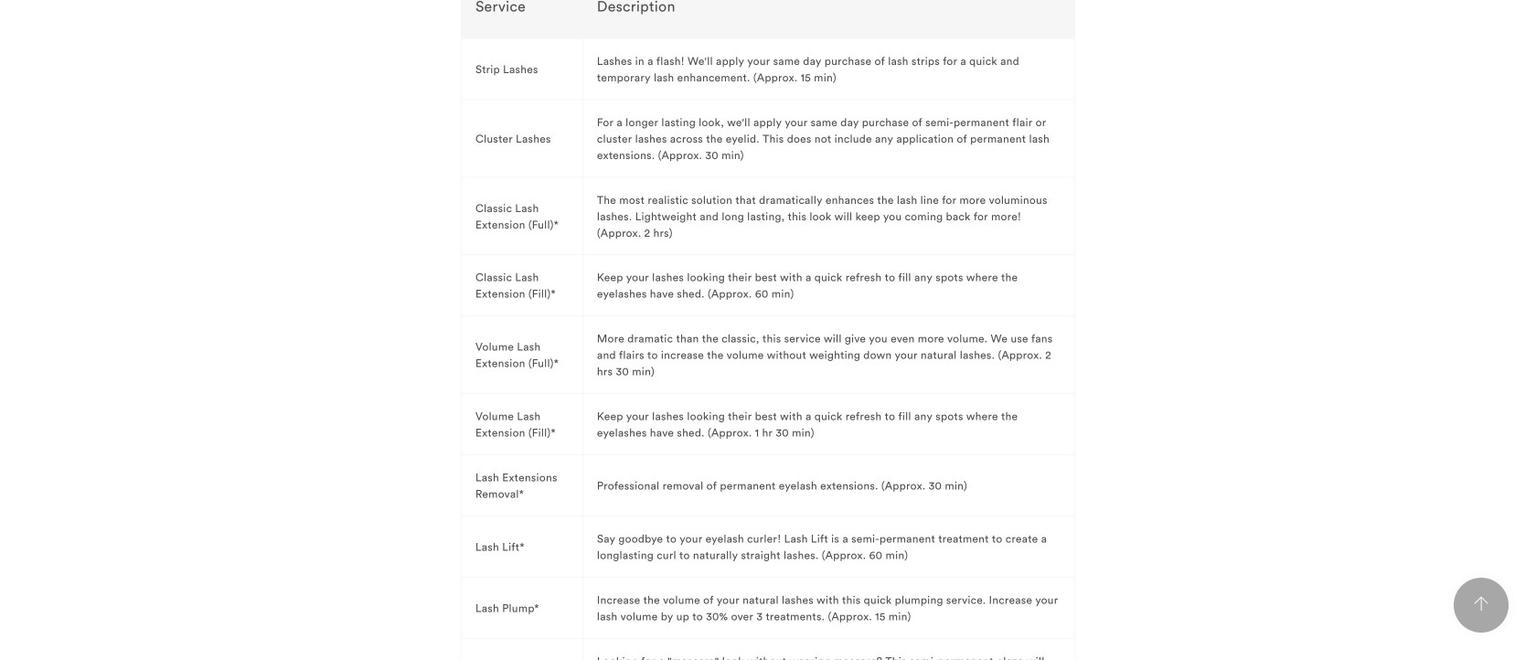Task type: locate. For each thing, give the bounding box(es) containing it.
back to top image
[[1475, 597, 1489, 611]]



Task type: vqa. For each thing, say whether or not it's contained in the screenshot.
back to top icon
yes



